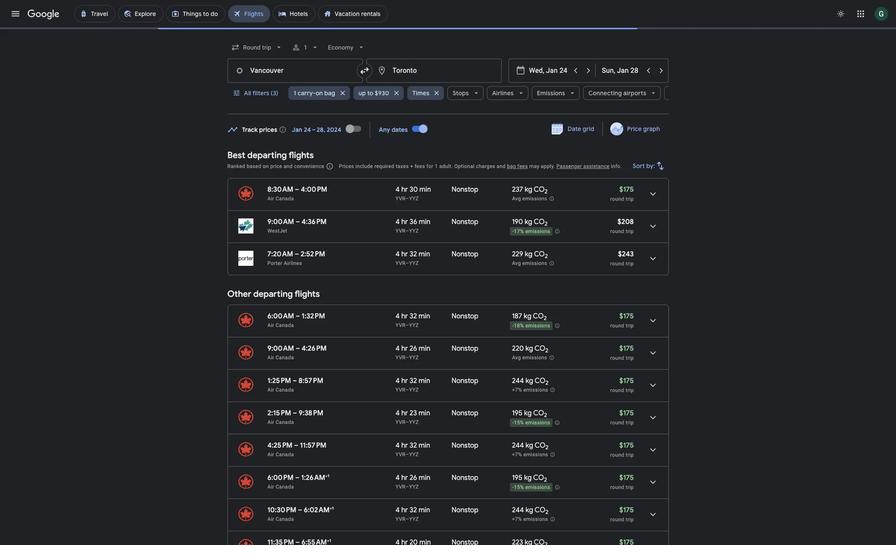 Task type: describe. For each thing, give the bounding box(es) containing it.
15% for 4 hr 23 min
[[514, 420, 524, 426]]

leaves vancouver international airport at 9:00 am on wednesday, january 24 and arrives at toronto pearson international airport at 4:36 pm on wednesday, january 24. element
[[268, 218, 327, 226]]

trip for 4:26 pm
[[626, 355, 634, 361]]

yyz for 9:38 pm
[[409, 420, 419, 426]]

24 – 28,
[[304, 126, 326, 133]]

kg for 4:00 pm
[[525, 185, 533, 194]]

Departure time: 9:00 AM. text field
[[268, 218, 294, 226]]

nonstop for 4:36 pm
[[452, 218, 479, 226]]

190
[[512, 218, 523, 226]]

Arrival time: 4:26 PM. text field
[[302, 345, 327, 353]]

+ inside arrival time: 6:55 am on  thursday, january 25. text field
[[327, 538, 330, 544]]

main content containing best departing flights
[[228, 118, 669, 546]]

6:00 pm
[[268, 474, 294, 483]]

yyz for 4:36 pm
[[409, 228, 419, 234]]

Arrival time: 6:02 AM on  Thursday, January 25. text field
[[304, 506, 334, 515]]

10 4 from the top
[[396, 506, 400, 515]]

– inside 7:20 am – 2:52 pm porter airlines
[[295, 250, 299, 259]]

1 inside arrival time: 6:55 am on  thursday, january 25. text field
[[330, 538, 331, 544]]

4:36 pm
[[302, 218, 327, 226]]

10 trip from the top
[[626, 517, 634, 523]]

$175 round trip for 1:32 pm
[[611, 312, 634, 329]]

flight details. leaves vancouver international airport at 9:00 am on wednesday, january 24 and arrives at toronto pearson international airport at 4:36 pm on wednesday, january 24. image
[[643, 216, 664, 237]]

connecting
[[589, 89, 622, 97]]

connecting airports
[[589, 89, 647, 97]]

32 for 2:52 pm
[[410, 250, 417, 259]]

Arrival time: 9:38 PM. text field
[[299, 409, 324, 418]]

avg emissions for 237
[[512, 196, 548, 202]]

trip for 4:36 pm
[[626, 229, 634, 235]]

4 for 2:52 pm
[[396, 250, 400, 259]]

track
[[242, 126, 258, 133]]

Arrival time: 1:26 AM on  Thursday, January 25. text field
[[301, 474, 330, 483]]

3 244 from the top
[[512, 506, 524, 515]]

prices
[[259, 126, 277, 133]]

– inside 4:25 pm – 11:57 pm air canada
[[294, 442, 299, 450]]

+ right taxes
[[410, 163, 414, 170]]

all filters (3) button
[[228, 83, 285, 104]]

nonstop flight. element for 2:52 pm
[[452, 250, 479, 260]]

canada for 4:25 pm
[[276, 452, 294, 458]]

1 fees from the left
[[415, 163, 425, 170]]

required
[[375, 163, 395, 170]]

– inside 4 hr 23 min yvr – yyz
[[406, 420, 409, 426]]

187 kg co 2
[[512, 312, 547, 322]]

4 for 9:38 pm
[[396, 409, 400, 418]]

9 hr from the top
[[402, 474, 408, 483]]

1 carry-on bag button
[[289, 83, 350, 104]]

yvr for 8:57 pm
[[396, 387, 406, 393]]

175 us dollars text field for 4:00 pm
[[620, 185, 634, 194]]

175 us dollars text field for 11:57 pm
[[620, 442, 634, 450]]

grid
[[583, 125, 595, 133]]

1 inside 6:00 pm – 1:26 am + 1
[[328, 474, 330, 479]]

229 kg co 2
[[512, 250, 548, 260]]

min for 2:52 pm
[[419, 250, 431, 259]]

$175 for 9:38 pm
[[620, 409, 634, 418]]

learn more about tracked prices image
[[279, 126, 287, 133]]

nonstop for 4:00 pm
[[452, 185, 479, 194]]

8:30 am – 4:00 pm air canada
[[268, 185, 328, 202]]

$175 round trip for 8:57 pm
[[611, 377, 634, 394]]

kg for 8:57 pm
[[526, 377, 534, 386]]

- for 4 hr 36 min
[[513, 229, 514, 235]]

$175 round trip for 4:00 pm
[[611, 185, 634, 202]]

+7% emissions for 8:57 pm
[[512, 387, 549, 393]]

-15% emissions for 4 hr 23 min
[[513, 420, 551, 426]]

$175 for 8:57 pm
[[620, 377, 634, 386]]

2:15 pm – 9:38 pm air canada
[[268, 409, 324, 426]]

canada for 2:15 pm
[[276, 420, 294, 426]]

4 for 8:57 pm
[[396, 377, 400, 386]]

up to $930 button
[[354, 83, 404, 104]]

1 and from the left
[[284, 163, 293, 170]]

Return text field
[[602, 59, 642, 82]]

+ inside 10:30 pm – 6:02 am + 1
[[330, 506, 332, 512]]

195 kg co 2 for 4 hr 23 min
[[512, 409, 547, 419]]

total duration 4 hr 36 min. element
[[396, 218, 452, 228]]

8 $175 round trip from the top
[[611, 506, 634, 523]]

by:
[[647, 162, 655, 170]]

243 US dollars text field
[[619, 250, 634, 259]]

4 hr 36 min yvr – yyz
[[396, 218, 431, 234]]

+ inside 6:00 pm – 1:26 am + 1
[[325, 474, 328, 479]]

emissions button
[[532, 83, 580, 104]]

nonstop flight. element for 4:26 pm
[[452, 345, 479, 355]]

taxes
[[396, 163, 409, 170]]

swap origin and destination. image
[[360, 66, 370, 76]]

7:20 am – 2:52 pm porter airlines
[[268, 250, 325, 267]]

leaves vancouver international airport at 1:25 pm on wednesday, january 24 and arrives at toronto pearson international airport at 8:57 pm on wednesday, january 24. element
[[268, 377, 323, 386]]

airlines inside popup button
[[492, 89, 514, 97]]

32 for 11:57 pm
[[410, 442, 417, 450]]

avg emissions for 229
[[512, 261, 548, 267]]

4 for 4:36 pm
[[396, 218, 400, 226]]

2 fees from the left
[[518, 163, 528, 170]]

total duration 4 hr 32 min. element for 11:57 pm
[[396, 442, 452, 452]]

1 button
[[288, 37, 323, 58]]

11 nonstop flight. element from the top
[[452, 539, 479, 546]]

nonstop flight. element for 4:00 pm
[[452, 185, 479, 195]]

co for 9:38 pm
[[534, 409, 544, 418]]

best
[[228, 150, 245, 161]]

Arrival time: 11:57 PM. text field
[[300, 442, 327, 450]]

32 for 8:57 pm
[[410, 377, 417, 386]]

8 canada from the top
[[276, 517, 294, 523]]

date grid button
[[545, 121, 601, 137]]

175 US dollars text field
[[620, 474, 634, 483]]

36
[[410, 218, 417, 226]]

track prices
[[242, 126, 277, 133]]

2 for 8:57 pm
[[546, 380, 549, 387]]

– inside 1:25 pm – 8:57 pm air canada
[[293, 377, 297, 386]]

$175 for 1:32 pm
[[620, 312, 634, 321]]

Departure time: 2:15 PM. text field
[[268, 409, 291, 418]]

air canada for 6:00 pm
[[268, 484, 294, 490]]

10 round from the top
[[611, 517, 625, 523]]

244 kg co 2 for 11:57 pm
[[512, 442, 549, 452]]

duration, not selected image
[[665, 83, 710, 104]]

other
[[228, 289, 251, 300]]

9 4 from the top
[[396, 474, 400, 483]]

nonstop flight. element for 8:57 pm
[[452, 377, 479, 387]]

237 kg co 2
[[512, 185, 548, 195]]

all
[[244, 89, 251, 97]]

hr for 11:57 pm
[[402, 442, 408, 450]]

- for 4 hr 23 min
[[513, 420, 514, 426]]

187
[[512, 312, 523, 321]]

9:00 am – 4:36 pm westjet
[[268, 218, 327, 234]]

passenger
[[557, 163, 582, 170]]

237
[[512, 185, 523, 194]]

+ 1
[[327, 538, 331, 544]]

+7% emissions for 11:57 pm
[[512, 452, 549, 458]]

leaves vancouver international airport at 10:30 pm on wednesday, january 24 and arrives at toronto pearson international airport at 6:02 am on thursday, january 25. element
[[268, 506, 334, 515]]

kg for 2:52 pm
[[525, 250, 533, 259]]

3 244 kg co 2 from the top
[[512, 506, 549, 516]]

5 32 from the top
[[410, 506, 417, 515]]

nonstop for 4:26 pm
[[452, 345, 479, 353]]

leaves vancouver international airport at 7:20 am on wednesday, january 24 and arrives at toronto pearson international airport at 2:52 pm on wednesday, january 24. element
[[268, 250, 325, 259]]

6:00 pm – 1:26 am + 1
[[268, 474, 330, 483]]

min for 9:38 pm
[[419, 409, 431, 418]]

based
[[247, 163, 262, 170]]

may
[[530, 163, 540, 170]]

up to $930
[[359, 89, 389, 97]]

kg for 4:26 pm
[[526, 345, 533, 353]]

7:20 am
[[268, 250, 293, 259]]

none search field containing all filters (3)
[[228, 37, 710, 114]]

4:26 pm
[[302, 345, 327, 353]]

convenience
[[294, 163, 325, 170]]

2 for 1:32 pm
[[544, 315, 547, 322]]

$175 for 4:00 pm
[[620, 185, 634, 194]]

6:00 am
[[268, 312, 294, 321]]

trip for 11:57 pm
[[626, 452, 634, 459]]

10:30 pm
[[268, 506, 297, 515]]

sort
[[633, 162, 645, 170]]

nonstop for 8:57 pm
[[452, 377, 479, 386]]

1:25 pm
[[268, 377, 291, 386]]

$930
[[375, 89, 389, 97]]

hr for 8:57 pm
[[402, 377, 408, 386]]

min for 11:57 pm
[[419, 442, 431, 450]]

– inside 4 hr 30 min yvr – yyz
[[406, 196, 409, 202]]

23
[[410, 409, 417, 418]]

round for 4:26 pm
[[611, 355, 625, 361]]

6:00 am – 1:32 pm air canada
[[268, 312, 325, 329]]

17%
[[514, 229, 524, 235]]

9 yyz from the top
[[409, 484, 419, 490]]

flight details. leaves vancouver international airport at 7:20 am on wednesday, january 24 and arrives at toronto pearson international airport at 2:52 pm on wednesday, january 24. image
[[643, 248, 664, 269]]

7 canada from the top
[[276, 484, 294, 490]]

10:30 pm – 6:02 am + 1
[[268, 506, 334, 515]]

apply.
[[541, 163, 555, 170]]

round for 9:38 pm
[[611, 420, 625, 426]]

+7% for 8:57 pm
[[512, 387, 522, 393]]

emissions
[[537, 89, 566, 97]]

9 yvr from the top
[[396, 484, 406, 490]]

price graph button
[[605, 121, 667, 137]]

sort by:
[[633, 162, 655, 170]]

9:00 am – 4:26 pm air canada
[[268, 345, 327, 361]]

32 for 1:32 pm
[[410, 312, 417, 321]]

175 US dollars text field
[[620, 539, 634, 546]]

flight details. leaves vancouver international airport at 10:30 pm on wednesday, january 24 and arrives at toronto pearson international airport at 6:02 am on thursday, january 25. image
[[643, 505, 664, 525]]

5 4 hr 32 min yvr – yyz from the top
[[396, 506, 431, 523]]

4 for 1:32 pm
[[396, 312, 400, 321]]

10 nonstop from the top
[[452, 506, 479, 515]]

none text field inside search box
[[366, 59, 502, 83]]

loading results progress bar
[[0, 28, 897, 29]]

195 kg co 2 for 4 hr 26 min
[[512, 474, 547, 484]]

canada for 1:25 pm
[[276, 387, 294, 393]]

yyz for 2:52 pm
[[409, 261, 419, 267]]

6:02 am
[[304, 506, 330, 515]]

8 air from the top
[[268, 517, 274, 523]]

porter
[[268, 261, 283, 267]]

yvr for 1:32 pm
[[396, 323, 406, 329]]

yvr for 2:52 pm
[[396, 261, 406, 267]]

include
[[356, 163, 373, 170]]

5 total duration 4 hr 32 min. element from the top
[[396, 506, 452, 516]]

hr for 9:38 pm
[[402, 409, 408, 418]]

flight details. leaves vancouver international airport at 8:30 am on wednesday, january 24 and arrives at toronto pearson international airport at 4:00 pm on wednesday, january 24. image
[[643, 184, 664, 204]]

10 yyz from the top
[[409, 517, 419, 523]]

jan 24 – 28, 2024
[[292, 126, 342, 133]]

total duration 4 hr 26 min. element for 220
[[396, 345, 452, 355]]

trip for 9:38 pm
[[626, 420, 634, 426]]

6 175 us dollars text field from the top
[[620, 506, 634, 515]]

total duration 4 hr 30 min. element
[[396, 185, 452, 195]]

flights for best departing flights
[[289, 150, 314, 161]]

passenger assistance button
[[557, 163, 610, 170]]

9 round from the top
[[611, 485, 625, 491]]

Arrival time: 8:57 PM. text field
[[299, 377, 323, 386]]

kg for 4:36 pm
[[525, 218, 533, 226]]

min for 4:26 pm
[[419, 345, 431, 353]]

$175 round trip for 9:38 pm
[[611, 409, 634, 426]]

15% for 4 hr 26 min
[[514, 485, 524, 491]]

$208
[[618, 218, 634, 226]]

on for carry-
[[316, 89, 323, 97]]

175 US dollars text field
[[620, 377, 634, 386]]

$208 round trip
[[611, 218, 634, 235]]

4 hr 32 min yvr – yyz for 2:52 pm
[[396, 250, 431, 267]]



Task type: vqa. For each thing, say whether or not it's contained in the screenshot.


Task type: locate. For each thing, give the bounding box(es) containing it.
canada down 8:30 am text field at the left top
[[276, 196, 294, 202]]

air down 2:15 pm text box
[[268, 420, 274, 426]]

9 nonstop flight. element from the top
[[452, 474, 479, 484]]

canada inside 2:15 pm – 9:38 pm air canada
[[276, 420, 294, 426]]

None text field
[[228, 59, 363, 83]]

2 avg from the top
[[512, 261, 521, 267]]

4:00 pm
[[301, 185, 328, 194]]

7 $175 round trip from the top
[[611, 474, 634, 491]]

1 air from the top
[[268, 196, 274, 202]]

times
[[413, 89, 430, 97]]

3 175 us dollars text field from the top
[[620, 345, 634, 353]]

co for 4:00 pm
[[534, 185, 545, 194]]

4 inside 4 hr 36 min yvr – yyz
[[396, 218, 400, 226]]

trip for 2:52 pm
[[626, 261, 634, 267]]

8 $175 from the top
[[620, 506, 634, 515]]

total duration 4 hr 20 min. element
[[396, 539, 452, 546]]

220 kg co 2
[[512, 345, 549, 355]]

4 hr 32 min yvr – yyz for 1:32 pm
[[396, 312, 431, 329]]

hr inside 4 hr 30 min yvr – yyz
[[402, 185, 408, 194]]

air for 4:25 pm
[[268, 452, 274, 458]]

1 vertical spatial 195 kg co 2
[[512, 474, 547, 484]]

fees left may
[[518, 163, 528, 170]]

6 $175 from the top
[[620, 442, 634, 450]]

trip down $175 text field
[[626, 485, 634, 491]]

+ down 11:57 pm text field
[[325, 474, 328, 479]]

prices
[[339, 163, 354, 170]]

1
[[304, 44, 307, 51], [294, 89, 296, 97], [435, 163, 438, 170], [328, 474, 330, 479], [332, 506, 334, 512], [330, 538, 331, 544]]

2 nonstop from the top
[[452, 218, 479, 226]]

total duration 4 hr 32 min. element for 2:52 pm
[[396, 250, 452, 260]]

1:32 pm
[[302, 312, 325, 321]]

6 nonstop flight. element from the top
[[452, 377, 479, 387]]

4 hr 32 min yvr – yyz for 8:57 pm
[[396, 377, 431, 393]]

5 $175 from the top
[[620, 409, 634, 418]]

leaves vancouver international airport at 9:00 am on wednesday, january 24 and arrives at toronto pearson international airport at 4:26 pm on wednesday, january 24. element
[[268, 345, 327, 353]]

co for 2:52 pm
[[534, 250, 545, 259]]

air
[[268, 196, 274, 202], [268, 323, 274, 329], [268, 355, 274, 361], [268, 387, 274, 393], [268, 420, 274, 426], [268, 452, 274, 458], [268, 484, 274, 490], [268, 517, 274, 523]]

trip for 8:57 pm
[[626, 388, 634, 394]]

bag inside popup button
[[325, 89, 335, 97]]

4 air from the top
[[268, 387, 274, 393]]

min inside 4 hr 30 min yvr – yyz
[[420, 185, 431, 194]]

trip for 1:32 pm
[[626, 323, 634, 329]]

1 vertical spatial 4 hr 26 min yvr – yyz
[[396, 474, 431, 490]]

2 canada from the top
[[276, 323, 294, 329]]

1 round from the top
[[611, 196, 625, 202]]

None search field
[[228, 37, 710, 114]]

on
[[316, 89, 323, 97], [263, 163, 269, 170]]

yvr inside 4 hr 30 min yvr – yyz
[[396, 196, 406, 202]]

canada
[[276, 196, 294, 202], [276, 323, 294, 329], [276, 355, 294, 361], [276, 387, 294, 393], [276, 420, 294, 426], [276, 452, 294, 458], [276, 484, 294, 490], [276, 517, 294, 523]]

round up 175 us dollars text box
[[611, 517, 625, 523]]

trip up 175 us dollars text field at right
[[626, 355, 634, 361]]

6 canada from the top
[[276, 452, 294, 458]]

1 +7% from the top
[[512, 387, 522, 393]]

total duration 4 hr 26 min. element
[[396, 345, 452, 355], [396, 474, 452, 484]]

10 nonstop flight. element from the top
[[452, 506, 479, 516]]

1 vertical spatial on
[[263, 163, 269, 170]]

5 trip from the top
[[626, 355, 634, 361]]

4 hr 23 min yvr – yyz
[[396, 409, 431, 426]]

air down 1:25 pm
[[268, 387, 274, 393]]

air inside 1:25 pm – 8:57 pm air canada
[[268, 387, 274, 393]]

1 yvr from the top
[[396, 196, 406, 202]]

2 -15% emissions from the top
[[513, 485, 551, 491]]

trip up $208
[[626, 196, 634, 202]]

round down 175 us dollars text field at right
[[611, 388, 625, 394]]

air down "6:00 pm" text field
[[268, 484, 274, 490]]

air canada down "10:30 pm"
[[268, 517, 294, 523]]

10 hr from the top
[[402, 506, 408, 515]]

main content
[[228, 118, 669, 546]]

leaves vancouver international airport at 4:25 pm on wednesday, january 24 and arrives at toronto pearson international airport at 11:57 pm on wednesday, january 24. element
[[268, 442, 327, 450]]

canada inside 8:30 am – 4:00 pm air canada
[[276, 196, 294, 202]]

westjet
[[268, 228, 287, 234]]

kg inside 187 kg co 2
[[524, 312, 532, 321]]

1:26 am
[[301, 474, 325, 483]]

canada inside 1:25 pm – 8:57 pm air canada
[[276, 387, 294, 393]]

1 inside 10:30 pm – 6:02 am + 1
[[332, 506, 334, 512]]

8 hr from the top
[[402, 442, 408, 450]]

main menu image
[[10, 9, 21, 19]]

2 15% from the top
[[514, 485, 524, 491]]

4 - from the top
[[513, 485, 514, 491]]

round for 4:36 pm
[[611, 229, 625, 235]]

0 horizontal spatial bag
[[325, 89, 335, 97]]

None text field
[[366, 59, 502, 83]]

2 26 from the top
[[410, 474, 417, 483]]

4 for 4:00 pm
[[396, 185, 400, 194]]

+7% emissions
[[512, 387, 549, 393], [512, 452, 549, 458], [512, 517, 549, 523]]

Departure time: 4:25 PM. text field
[[268, 442, 293, 450]]

airlines right stops popup button
[[492, 89, 514, 97]]

175 us dollars text field for 1:32 pm
[[620, 312, 634, 321]]

Departure time: 9:00 AM. text field
[[268, 345, 294, 353]]

– inside 2:15 pm – 9:38 pm air canada
[[293, 409, 297, 418]]

$175 left flight details. leaves vancouver international airport at 8:30 am on wednesday, january 24 and arrives at toronto pearson international airport at 4:00 pm on wednesday, january 24. image
[[620, 185, 634, 194]]

0 horizontal spatial fees
[[415, 163, 425, 170]]

leaves vancouver international airport at 8:30 am on wednesday, january 24 and arrives at toronto pearson international airport at 4:00 pm on wednesday, january 24. element
[[268, 185, 328, 194]]

canada down "10:30 pm"
[[276, 517, 294, 523]]

2 - from the top
[[513, 323, 514, 329]]

1 vertical spatial 15%
[[514, 485, 524, 491]]

2
[[545, 188, 548, 195], [545, 220, 548, 228], [545, 253, 548, 260], [544, 315, 547, 322], [546, 347, 549, 355], [546, 380, 549, 387], [544, 412, 547, 419], [546, 444, 549, 452], [544, 477, 547, 484], [546, 509, 549, 516]]

0 vertical spatial bag
[[325, 89, 335, 97]]

ranked
[[228, 163, 245, 170]]

canada down 4:25 pm
[[276, 452, 294, 458]]

times button
[[408, 83, 444, 104]]

fees
[[415, 163, 425, 170], [518, 163, 528, 170]]

nonstop for 9:38 pm
[[452, 409, 479, 418]]

trip up 175 us dollars text box
[[626, 517, 634, 523]]

2 9:00 am from the top
[[268, 345, 294, 353]]

4 hr 30 min yvr – yyz
[[396, 185, 431, 202]]

$175 round trip up 175 us dollars text field at right
[[611, 345, 634, 361]]

5 yvr from the top
[[396, 355, 406, 361]]

min for 4:00 pm
[[420, 185, 431, 194]]

trip inside the $243 round trip
[[626, 261, 634, 267]]

1 vertical spatial avg emissions
[[512, 261, 548, 267]]

$175 left flight details. leaves vancouver international airport at 6:00 pm on wednesday, january 24 and arrives at toronto pearson international airport at 1:26 am on thursday, january 25. icon
[[620, 474, 634, 483]]

price
[[628, 125, 642, 133]]

round down $243 at right
[[611, 261, 625, 267]]

air for 1:25 pm
[[268, 387, 274, 393]]

yvr for 4:00 pm
[[396, 196, 406, 202]]

-
[[513, 229, 514, 235], [513, 323, 514, 329], [513, 420, 514, 426], [513, 485, 514, 491]]

avg down 229
[[512, 261, 521, 267]]

air down '10:30 pm' text field
[[268, 517, 274, 523]]

1 195 from the top
[[512, 409, 523, 418]]

1 4 from the top
[[396, 185, 400, 194]]

11:57 pm
[[300, 442, 327, 450]]

up
[[359, 89, 366, 97]]

195 for 4 hr 23 min
[[512, 409, 523, 418]]

on up jan 24 – 28, 2024
[[316, 89, 323, 97]]

yyz for 4:26 pm
[[409, 355, 419, 361]]

round inside $208 round trip
[[611, 229, 625, 235]]

round for 2:52 pm
[[611, 261, 625, 267]]

$175 round trip left flight details. leaves vancouver international airport at 6:00 am on wednesday, january 24 and arrives at toronto pearson international airport at 1:32 pm on wednesday, january 24. icon at right bottom
[[611, 312, 634, 329]]

0 vertical spatial 195 kg co 2
[[512, 409, 547, 419]]

Arrival time: 1:32 PM. text field
[[302, 312, 325, 321]]

co inside 190 kg co 2
[[534, 218, 545, 226]]

229
[[512, 250, 524, 259]]

3 total duration 4 hr 32 min. element from the top
[[396, 377, 452, 387]]

– inside 8:30 am – 4:00 pm air canada
[[295, 185, 299, 194]]

1 vertical spatial air canada
[[268, 517, 294, 523]]

co inside '220 kg co 2'
[[535, 345, 546, 353]]

canada down 9:00 am text field
[[276, 355, 294, 361]]

2 vertical spatial 244 kg co 2
[[512, 506, 549, 516]]

avg down 237
[[512, 196, 521, 202]]

4 nonstop flight. element from the top
[[452, 312, 479, 322]]

co inside 229 kg co 2
[[534, 250, 545, 259]]

2 vertical spatial avg emissions
[[512, 355, 548, 361]]

air inside 4:25 pm – 11:57 pm air canada
[[268, 452, 274, 458]]

2 inside 237 kg co 2
[[545, 188, 548, 195]]

3 4 hr 32 min yvr – yyz from the top
[[396, 377, 431, 393]]

Departure time: 8:30 AM. text field
[[268, 185, 294, 194]]

canada down "departure time: 1:25 pm." text box
[[276, 387, 294, 393]]

canada down 6:00 pm
[[276, 484, 294, 490]]

7 nonstop flight. element from the top
[[452, 409, 479, 419]]

yyz inside 4 hr 23 min yvr – yyz
[[409, 420, 419, 426]]

2 vertical spatial 244
[[512, 506, 524, 515]]

195 for 4 hr 26 min
[[512, 474, 523, 483]]

8:30 am
[[268, 185, 294, 194]]

8 yyz from the top
[[409, 452, 419, 458]]

trip down $208
[[626, 229, 634, 235]]

2 inside 187 kg co 2
[[544, 315, 547, 322]]

canada for 8:30 am
[[276, 196, 294, 202]]

air down 8:30 am text field at the left top
[[268, 196, 274, 202]]

1 horizontal spatial airlines
[[492, 89, 514, 97]]

filters
[[252, 89, 269, 97]]

3 hr from the top
[[402, 250, 408, 259]]

round
[[611, 196, 625, 202], [611, 229, 625, 235], [611, 261, 625, 267], [611, 323, 625, 329], [611, 355, 625, 361], [611, 388, 625, 394], [611, 420, 625, 426], [611, 452, 625, 459], [611, 485, 625, 491], [611, 517, 625, 523]]

Departure time: 6:00 AM. text field
[[268, 312, 294, 321]]

26 for 1:26 am
[[410, 474, 417, 483]]

2 inside 229 kg co 2
[[545, 253, 548, 260]]

+ up + 1
[[330, 506, 332, 512]]

air canada down 6:00 pm
[[268, 484, 294, 490]]

-17% emissions
[[513, 229, 551, 235]]

1 9:00 am from the top
[[268, 218, 294, 226]]

4 hr 26 min yvr – yyz for 1:26 am
[[396, 474, 431, 490]]

round for 8:57 pm
[[611, 388, 625, 394]]

flight details. leaves vancouver international airport at 6:00 am on wednesday, january 24 and arrives at toronto pearson international airport at 1:32 pm on wednesday, january 24. image
[[643, 311, 664, 331]]

trip down 175 us dollars text field at right
[[626, 388, 634, 394]]

3 yyz from the top
[[409, 261, 419, 267]]

1 carry-on bag
[[294, 89, 335, 97]]

(3)
[[271, 89, 278, 97]]

9 trip from the top
[[626, 485, 634, 491]]

$175 round trip up $208
[[611, 185, 634, 202]]

0 horizontal spatial airlines
[[284, 261, 302, 267]]

Departure time: 6:00 PM. text field
[[268, 474, 294, 483]]

175 US dollars text field
[[620, 185, 634, 194], [620, 312, 634, 321], [620, 345, 634, 353], [620, 409, 634, 418], [620, 442, 634, 450], [620, 506, 634, 515]]

learn more about ranking image
[[326, 163, 334, 170]]

– inside 10:30 pm – 6:02 am + 1
[[298, 506, 302, 515]]

1 $175 round trip from the top
[[611, 185, 634, 202]]

Arrival time: 4:36 PM. text field
[[302, 218, 327, 226]]

airlines inside 7:20 am – 2:52 pm porter airlines
[[284, 261, 302, 267]]

flights up convenience
[[289, 150, 314, 161]]

4 hr 32 min yvr – yyz for 11:57 pm
[[396, 442, 431, 458]]

canada inside 4:25 pm – 11:57 pm air canada
[[276, 452, 294, 458]]

flight details. leaves vancouver international airport at 9:00 am on wednesday, january 24 and arrives at toronto pearson international airport at 4:26 pm on wednesday, january 24. image
[[643, 343, 664, 364]]

+7% for 11:57 pm
[[512, 452, 522, 458]]

price graph
[[628, 125, 661, 133]]

Departure time: 11:35 PM. text field
[[268, 539, 294, 546]]

1 vertical spatial 195
[[512, 474, 523, 483]]

9:00 am up westjet
[[268, 218, 294, 226]]

244 kg co 2 for 8:57 pm
[[512, 377, 549, 387]]

round left flight details. leaves vancouver international airport at 2:15 pm on wednesday, january 24 and arrives at toronto pearson international airport at 9:38 pm on wednesday, january 24. "icon"
[[611, 420, 625, 426]]

yvr for 4:36 pm
[[396, 228, 406, 234]]

min inside 4 hr 36 min yvr – yyz
[[419, 218, 431, 226]]

2 air canada from the top
[[268, 517, 294, 523]]

airlines down leaves vancouver international airport at 7:20 am on wednesday, january 24 and arrives at toronto pearson international airport at 2:52 pm on wednesday, january 24. 'element'
[[284, 261, 302, 267]]

trip up $175 text field
[[626, 452, 634, 459]]

4 for 4:26 pm
[[396, 345, 400, 353]]

change appearance image
[[831, 3, 852, 24]]

8 nonstop flight. element from the top
[[452, 442, 479, 452]]

all filters (3)
[[244, 89, 278, 97]]

airports
[[624, 89, 647, 97]]

round down $208
[[611, 229, 625, 235]]

5 4 from the top
[[396, 345, 400, 353]]

2 and from the left
[[497, 163, 506, 170]]

total duration 4 hr 26 min. element for 195
[[396, 474, 452, 484]]

round up $175 text field
[[611, 452, 625, 459]]

nonstop
[[452, 185, 479, 194], [452, 218, 479, 226], [452, 250, 479, 259], [452, 312, 479, 321], [452, 345, 479, 353], [452, 377, 479, 386], [452, 409, 479, 418], [452, 442, 479, 450], [452, 474, 479, 483], [452, 506, 479, 515]]

0 vertical spatial on
[[316, 89, 323, 97]]

9:00 am for 4:36 pm
[[268, 218, 294, 226]]

0 vertical spatial air canada
[[268, 484, 294, 490]]

1 horizontal spatial and
[[497, 163, 506, 170]]

0 vertical spatial avg
[[512, 196, 521, 202]]

4:25 pm – 11:57 pm air canada
[[268, 442, 327, 458]]

kg inside 237 kg co 2
[[525, 185, 533, 194]]

any
[[379, 126, 390, 133]]

kg inside 190 kg co 2
[[525, 218, 533, 226]]

avg emissions down 237 kg co 2
[[512, 196, 548, 202]]

2 inside '220 kg co 2'
[[546, 347, 549, 355]]

round down $175 text field
[[611, 485, 625, 491]]

6 nonstop from the top
[[452, 377, 479, 386]]

1 vertical spatial total duration 4 hr 26 min. element
[[396, 474, 452, 484]]

5 hr from the top
[[402, 345, 408, 353]]

9:00 am for 4:26 pm
[[268, 345, 294, 353]]

hr for 4:00 pm
[[402, 185, 408, 194]]

canada inside 6:00 am – 1:32 pm air canada
[[276, 323, 294, 329]]

air down the departure time: 6:00 am. text field
[[268, 323, 274, 329]]

None field
[[228, 40, 287, 55], [325, 40, 369, 55], [228, 40, 287, 55], [325, 40, 369, 55]]

air down 9:00 am text field
[[268, 355, 274, 361]]

4 for 11:57 pm
[[396, 442, 400, 450]]

0 vertical spatial 9:00 am
[[268, 218, 294, 226]]

– inside 9:00 am – 4:26 pm air canada
[[296, 345, 300, 353]]

0 vertical spatial 4 hr 26 min yvr – yyz
[[396, 345, 431, 361]]

6 round from the top
[[611, 388, 625, 394]]

leaves vancouver international airport at 11:35 pm on wednesday, january 24 and arrives at toronto pearson international airport at 6:55 am on thursday, january 25. element
[[268, 538, 331, 546]]

1 vertical spatial airlines
[[284, 261, 302, 267]]

departing up 6:00 am
[[254, 289, 293, 300]]

round up 208 us dollars text field
[[611, 196, 625, 202]]

air inside 6:00 am – 1:32 pm air canada
[[268, 323, 274, 329]]

$175 round trip left flight details. leaves vancouver international airport at 6:00 pm on wednesday, january 24 and arrives at toronto pearson international airport at 1:26 am on thursday, january 25. icon
[[611, 474, 634, 491]]

yyz inside 4 hr 30 min yvr – yyz
[[409, 196, 419, 202]]

find the best price region
[[228, 118, 669, 144]]

– inside 6:00 am – 1:32 pm air canada
[[296, 312, 300, 321]]

2 244 kg co 2 from the top
[[512, 442, 549, 452]]

3 32 from the top
[[410, 377, 417, 386]]

fees left for
[[415, 163, 425, 170]]

Departure time: 7:20 AM. text field
[[268, 250, 293, 259]]

4 total duration 4 hr 32 min. element from the top
[[396, 442, 452, 452]]

total duration 4 hr 32 min. element for 1:32 pm
[[396, 312, 452, 322]]

1 vertical spatial avg
[[512, 261, 521, 267]]

avg for 229
[[512, 261, 521, 267]]

avg emissions down '220 kg co 2'
[[512, 355, 548, 361]]

9:00 am down the departure time: 6:00 am. text field
[[268, 345, 294, 353]]

hr inside 4 hr 23 min yvr – yyz
[[402, 409, 408, 418]]

air inside 8:30 am – 4:00 pm air canada
[[268, 196, 274, 202]]

hr for 1:32 pm
[[402, 312, 408, 321]]

min
[[420, 185, 431, 194], [419, 218, 431, 226], [419, 250, 431, 259], [419, 312, 431, 321], [419, 345, 431, 353], [419, 377, 431, 386], [419, 409, 431, 418], [419, 442, 431, 450], [419, 474, 431, 483], [419, 506, 431, 515]]

co inside 237 kg co 2
[[534, 185, 545, 194]]

Arrival time: 4:00 PM. text field
[[301, 185, 328, 194]]

9:00 am inside 9:00 am – 4:26 pm air canada
[[268, 345, 294, 353]]

air down 4:25 pm
[[268, 452, 274, 458]]

1 - from the top
[[513, 229, 514, 235]]

0 vertical spatial +7%
[[512, 387, 522, 393]]

– inside 9:00 am – 4:36 pm westjet
[[296, 218, 300, 226]]

0 vertical spatial airlines
[[492, 89, 514, 97]]

0 vertical spatial 26
[[410, 345, 417, 353]]

30
[[410, 185, 418, 194]]

0 vertical spatial departing
[[247, 150, 287, 161]]

1 -15% emissions from the top
[[513, 420, 551, 426]]

kg inside '220 kg co 2'
[[526, 345, 533, 353]]

4 175 us dollars text field from the top
[[620, 409, 634, 418]]

any dates
[[379, 126, 408, 133]]

departing for other
[[254, 289, 293, 300]]

round up 175 us dollars text field at right
[[611, 355, 625, 361]]

1 yyz from the top
[[409, 196, 419, 202]]

optional
[[455, 163, 475, 170]]

2 for 4:00 pm
[[545, 188, 548, 195]]

$175 left flight details. leaves vancouver international airport at 6:00 am on wednesday, january 24 and arrives at toronto pearson international airport at 1:32 pm on wednesday, january 24. icon at right bottom
[[620, 312, 634, 321]]

175 us dollars text field left "flight details. leaves vancouver international airport at 9:00 am on wednesday, january 24 and arrives at toronto pearson international airport at 4:26 pm on wednesday, january 24." image on the bottom right of the page
[[620, 345, 634, 353]]

leaves vancouver international airport at 6:00 am on wednesday, january 24 and arrives at toronto pearson international airport at 1:32 pm on wednesday, january 24. element
[[268, 312, 325, 321]]

hr inside 4 hr 36 min yvr – yyz
[[402, 218, 408, 226]]

195 kg co 2
[[512, 409, 547, 419], [512, 474, 547, 484]]

-15% emissions for 4 hr 26 min
[[513, 485, 551, 491]]

3 - from the top
[[513, 420, 514, 426]]

total duration 4 hr 23 min. element
[[396, 409, 452, 419]]

5 canada from the top
[[276, 420, 294, 426]]

$243 round trip
[[611, 250, 634, 267]]

0 horizontal spatial and
[[284, 163, 293, 170]]

2 vertical spatial +7%
[[512, 517, 522, 523]]

7 yvr from the top
[[396, 420, 406, 426]]

6 4 from the top
[[396, 377, 400, 386]]

1 vertical spatial +7% emissions
[[512, 452, 549, 458]]

8 round from the top
[[611, 452, 625, 459]]

nonstop for 11:57 pm
[[452, 442, 479, 450]]

0 vertical spatial 195
[[512, 409, 523, 418]]

9 nonstop from the top
[[452, 474, 479, 483]]

for
[[427, 163, 434, 170]]

flight details. leaves vancouver international airport at 6:00 pm on wednesday, january 24 and arrives at toronto pearson international airport at 1:26 am on thursday, january 25. image
[[643, 472, 664, 493]]

Arrival time: 2:52 PM. text field
[[301, 250, 325, 259]]

18%
[[514, 323, 524, 329]]

$175 round trip up $175 text field
[[611, 442, 634, 459]]

flight details. leaves vancouver international airport at 2:15 pm on wednesday, january 24 and arrives at toronto pearson international airport at 9:38 pm on wednesday, january 24. image
[[643, 408, 664, 428]]

none text field inside search box
[[228, 59, 363, 83]]

6 air from the top
[[268, 452, 274, 458]]

4 hr from the top
[[402, 312, 408, 321]]

4:25 pm
[[268, 442, 293, 450]]

0 vertical spatial -15% emissions
[[513, 420, 551, 426]]

6 $175 round trip from the top
[[611, 442, 634, 459]]

hr for 4:36 pm
[[402, 218, 408, 226]]

– inside 4 hr 36 min yvr – yyz
[[406, 228, 409, 234]]

$175 round trip
[[611, 185, 634, 202], [611, 312, 634, 329], [611, 345, 634, 361], [611, 377, 634, 394], [611, 409, 634, 426], [611, 442, 634, 459], [611, 474, 634, 491], [611, 506, 634, 523]]

other departing flights
[[228, 289, 320, 300]]

on left price
[[263, 163, 269, 170]]

2:15 pm
[[268, 409, 291, 418]]

0 vertical spatial avg emissions
[[512, 196, 548, 202]]

–
[[295, 185, 299, 194], [406, 196, 409, 202], [296, 218, 300, 226], [406, 228, 409, 234], [295, 250, 299, 259], [406, 261, 409, 267], [296, 312, 300, 321], [406, 323, 409, 329], [296, 345, 300, 353], [406, 355, 409, 361], [293, 377, 297, 386], [406, 387, 409, 393], [293, 409, 297, 418], [406, 420, 409, 426], [294, 442, 299, 450], [406, 452, 409, 458], [295, 474, 300, 483], [406, 484, 409, 490], [298, 506, 302, 515], [406, 517, 409, 523]]

bag right carry-
[[325, 89, 335, 97]]

9:00 am inside 9:00 am – 4:36 pm westjet
[[268, 218, 294, 226]]

1 vertical spatial 244
[[512, 442, 524, 450]]

flight details. leaves vancouver international airport at 1:25 pm on wednesday, january 24 and arrives at toronto pearson international airport at 8:57 pm on wednesday, january 24. image
[[643, 375, 664, 396]]

1 vertical spatial 9:00 am
[[268, 345, 294, 353]]

$175 left 'flight details. leaves vancouver international airport at 10:30 pm on wednesday, january 24 and arrives at toronto pearson international airport at 6:02 am on thursday, january 25.' icon
[[620, 506, 634, 515]]

best departing flights
[[228, 150, 314, 161]]

175 us dollars text field left 'flight details. leaves vancouver international airport at 10:30 pm on wednesday, january 24 and arrives at toronto pearson international airport at 6:02 am on thursday, january 25.' icon
[[620, 506, 634, 515]]

2024
[[327, 126, 342, 133]]

220
[[512, 345, 524, 353]]

yvr inside 4 hr 23 min yvr – yyz
[[396, 420, 406, 426]]

3 +7% from the top
[[512, 517, 522, 523]]

- for 4 hr 32 min
[[513, 323, 514, 329]]

1 vertical spatial flights
[[295, 289, 320, 300]]

9:38 pm
[[299, 409, 324, 418]]

stops
[[453, 89, 469, 97]]

10 yvr from the top
[[396, 517, 406, 523]]

total duration 4 hr 32 min. element
[[396, 250, 452, 260], [396, 312, 452, 322], [396, 377, 452, 387], [396, 442, 452, 452], [396, 506, 452, 516]]

leaves vancouver international airport at 2:15 pm on wednesday, january 24 and arrives at toronto pearson international airport at 9:38 pm on wednesday, january 24. element
[[268, 409, 324, 418]]

175 us dollars text field left flight details. leaves vancouver international airport at 8:30 am on wednesday, january 24 and arrives at toronto pearson international airport at 4:00 pm on wednesday, january 24. image
[[620, 185, 634, 194]]

2 vertical spatial avg
[[512, 355, 521, 361]]

price
[[270, 163, 282, 170]]

208 US dollars text field
[[618, 218, 634, 226]]

0 vertical spatial +7% emissions
[[512, 387, 549, 393]]

4 inside 4 hr 23 min yvr – yyz
[[396, 409, 400, 418]]

$175 round trip left flight details. leaves vancouver international airport at 1:25 pm on wednesday, january 24 and arrives at toronto pearson international airport at 8:57 pm on wednesday, january 24. image
[[611, 377, 634, 394]]

1 vertical spatial +7%
[[512, 452, 522, 458]]

co for 11:57 pm
[[535, 442, 546, 450]]

carry-
[[298, 89, 316, 97]]

trip
[[626, 196, 634, 202], [626, 229, 634, 235], [626, 261, 634, 267], [626, 323, 634, 329], [626, 355, 634, 361], [626, 388, 634, 394], [626, 420, 634, 426], [626, 452, 634, 459], [626, 485, 634, 491], [626, 517, 634, 523]]

5 air from the top
[[268, 420, 274, 426]]

$175 left flight details. leaves vancouver international airport at 1:25 pm on wednesday, january 24 and arrives at toronto pearson international airport at 8:57 pm on wednesday, january 24. image
[[620, 377, 634, 386]]

1 32 from the top
[[410, 250, 417, 259]]

trip left flight details. leaves vancouver international airport at 6:00 am on wednesday, january 24 and arrives at toronto pearson international airport at 1:32 pm on wednesday, january 24. icon at right bottom
[[626, 323, 634, 329]]

0 horizontal spatial on
[[263, 163, 269, 170]]

1 244 from the top
[[512, 377, 524, 386]]

3 +7% emissions from the top
[[512, 517, 549, 523]]

3 avg emissions from the top
[[512, 355, 548, 361]]

2 avg emissions from the top
[[512, 261, 548, 267]]

co
[[534, 185, 545, 194], [534, 218, 545, 226], [534, 250, 545, 259], [533, 312, 544, 321], [535, 345, 546, 353], [535, 377, 546, 386], [534, 409, 544, 418], [535, 442, 546, 450], [534, 474, 544, 483], [535, 506, 546, 515]]

avg
[[512, 196, 521, 202], [512, 261, 521, 267], [512, 355, 521, 361]]

1 horizontal spatial on
[[316, 89, 323, 97]]

and right price
[[284, 163, 293, 170]]

175 us dollars text field left flight details. leaves vancouver international airport at 2:15 pm on wednesday, january 24 and arrives at toronto pearson international airport at 9:38 pm on wednesday, january 24. "icon"
[[620, 409, 634, 418]]

airlines
[[492, 89, 514, 97], [284, 261, 302, 267]]

canada for 6:00 am
[[276, 323, 294, 329]]

1 vertical spatial departing
[[254, 289, 293, 300]]

244 kg co 2
[[512, 377, 549, 387], [512, 442, 549, 452], [512, 506, 549, 516]]

avg down the 220
[[512, 355, 521, 361]]

1 nonstop from the top
[[452, 185, 479, 194]]

2 195 from the top
[[512, 474, 523, 483]]

yyz for 1:32 pm
[[409, 323, 419, 329]]

trip down $243 at right
[[626, 261, 634, 267]]

air for 9:00 am
[[268, 355, 274, 361]]

0 vertical spatial 244 kg co 2
[[512, 377, 549, 387]]

and right charges
[[497, 163, 506, 170]]

charges
[[476, 163, 496, 170]]

round left flight details. leaves vancouver international airport at 6:00 am on wednesday, january 24 and arrives at toronto pearson international airport at 1:32 pm on wednesday, january 24. icon at right bottom
[[611, 323, 625, 329]]

1 vertical spatial -15% emissions
[[513, 485, 551, 491]]

canada inside 9:00 am – 4:26 pm air canada
[[276, 355, 294, 361]]

ranked based on price and convenience
[[228, 163, 325, 170]]

flight details. leaves vancouver international airport at 4:25 pm on wednesday, january 24 and arrives at toronto pearson international airport at 11:57 pm on wednesday, january 24. image
[[643, 440, 664, 461]]

-15% emissions
[[513, 420, 551, 426], [513, 485, 551, 491]]

$243
[[619, 250, 634, 259]]

kg for 9:38 pm
[[525, 409, 532, 418]]

$175 round trip up 175 us dollars text box
[[611, 506, 634, 523]]

0 vertical spatial 15%
[[514, 420, 524, 426]]

4 $175 round trip from the top
[[611, 377, 634, 394]]

2 inside 190 kg co 2
[[545, 220, 548, 228]]

yvr inside 4 hr 36 min yvr – yyz
[[396, 228, 406, 234]]

6 yvr from the top
[[396, 387, 406, 393]]

trip inside $208 round trip
[[626, 229, 634, 235]]

co for 4:36 pm
[[534, 218, 545, 226]]

3 canada from the top
[[276, 355, 294, 361]]

air canada
[[268, 484, 294, 490], [268, 517, 294, 523]]

avg for 220
[[512, 355, 521, 361]]

1 175 us dollars text field from the top
[[620, 185, 634, 194]]

yyz inside 4 hr 36 min yvr – yyz
[[409, 228, 419, 234]]

26
[[410, 345, 417, 353], [410, 474, 417, 483]]

on inside popup button
[[316, 89, 323, 97]]

airlines button
[[487, 83, 529, 104]]

flights up 1:32 pm
[[295, 289, 320, 300]]

195
[[512, 409, 523, 418], [512, 474, 523, 483]]

2 195 kg co 2 from the top
[[512, 474, 547, 484]]

4 4 from the top
[[396, 312, 400, 321]]

3 $175 from the top
[[620, 345, 634, 353]]

stops button
[[448, 83, 484, 104]]

3 yvr from the top
[[396, 261, 406, 267]]

-18% emissions
[[513, 323, 551, 329]]

7 $175 from the top
[[620, 474, 634, 483]]

1 vertical spatial 26
[[410, 474, 417, 483]]

Departure text field
[[529, 59, 569, 82]]

$175 left "flight details. leaves vancouver international airport at 9:00 am on wednesday, january 24 and arrives at toronto pearson international airport at 4:26 pm on wednesday, january 24." image on the bottom right of the page
[[620, 345, 634, 353]]

canada for 9:00 am
[[276, 355, 294, 361]]

trip left flight details. leaves vancouver international airport at 2:15 pm on wednesday, january 24 and arrives at toronto pearson international airport at 9:38 pm on wednesday, january 24. "icon"
[[626, 420, 634, 426]]

round for 1:32 pm
[[611, 323, 625, 329]]

7 4 from the top
[[396, 409, 400, 418]]

2 vertical spatial +7% emissions
[[512, 517, 549, 523]]

4 $175 from the top
[[620, 377, 634, 386]]

2 trip from the top
[[626, 229, 634, 235]]

air inside 2:15 pm – 9:38 pm air canada
[[268, 420, 274, 426]]

Departure time: 1:25 PM. text field
[[268, 377, 291, 386]]

min for 8:57 pm
[[419, 377, 431, 386]]

avg emissions down 229 kg co 2
[[512, 261, 548, 267]]

min inside 4 hr 23 min yvr – yyz
[[419, 409, 431, 418]]

on for based
[[263, 163, 269, 170]]

2 yyz from the top
[[409, 228, 419, 234]]

yvr for 4:26 pm
[[396, 355, 406, 361]]

4 yyz from the top
[[409, 323, 419, 329]]

7 air from the top
[[268, 484, 274, 490]]

canada down the departure time: 6:00 am. text field
[[276, 323, 294, 329]]

$175 for 11:57 pm
[[620, 442, 634, 450]]

$175 left flight details. leaves vancouver international airport at 4:25 pm on wednesday, january 24 and arrives at toronto pearson international airport at 11:57 pm on wednesday, january 24. icon
[[620, 442, 634, 450]]

yyz for 8:57 pm
[[409, 387, 419, 393]]

175 us dollars text field for 4:26 pm
[[620, 345, 634, 353]]

air for 8:30 am
[[268, 196, 274, 202]]

dates
[[392, 126, 408, 133]]

prices include required taxes + fees for 1 adult. optional charges and bag fees may apply. passenger assistance
[[339, 163, 610, 170]]

175 us dollars text field left flight details. leaves vancouver international airport at 4:25 pm on wednesday, january 24 and arrives at toronto pearson international airport at 11:57 pm on wednesday, january 24. icon
[[620, 442, 634, 450]]

round inside the $243 round trip
[[611, 261, 625, 267]]

2 for 4:36 pm
[[545, 220, 548, 228]]

bag left may
[[507, 163, 516, 170]]

0 vertical spatial total duration 4 hr 26 min. element
[[396, 345, 452, 355]]

0 vertical spatial 244
[[512, 377, 524, 386]]

round for 11:57 pm
[[611, 452, 625, 459]]

$175 left flight details. leaves vancouver international airport at 2:15 pm on wednesday, january 24 and arrives at toronto pearson international airport at 9:38 pm on wednesday, january 24. "icon"
[[620, 409, 634, 418]]

8 yvr from the top
[[396, 452, 406, 458]]

26 for 4:26 pm
[[410, 345, 417, 353]]

nonstop flight. element
[[452, 185, 479, 195], [452, 218, 479, 228], [452, 250, 479, 260], [452, 312, 479, 322], [452, 345, 479, 355], [452, 377, 479, 387], [452, 409, 479, 419], [452, 442, 479, 452], [452, 474, 479, 484], [452, 506, 479, 516], [452, 539, 479, 546]]

min for 4:36 pm
[[419, 218, 431, 226]]

air inside 9:00 am – 4:26 pm air canada
[[268, 355, 274, 361]]

4 4 hr 32 min yvr – yyz from the top
[[396, 442, 431, 458]]

departing up ranked based on price and convenience
[[247, 150, 287, 161]]

4 inside 4 hr 30 min yvr – yyz
[[396, 185, 400, 194]]

Departure time: 10:30 PM. text field
[[268, 506, 297, 515]]

244 for 11:57 pm
[[512, 442, 524, 450]]

co for 4:26 pm
[[535, 345, 546, 353]]

1 horizontal spatial bag
[[507, 163, 516, 170]]

175 us dollars text field left flight details. leaves vancouver international airport at 6:00 am on wednesday, january 24 and arrives at toronto pearson international airport at 1:32 pm on wednesday, january 24. icon at right bottom
[[620, 312, 634, 321]]

+ down arrival time: 6:02 am on  thursday, january 25. text field
[[327, 538, 330, 544]]

4 yvr from the top
[[396, 323, 406, 329]]

$175 round trip left flight details. leaves vancouver international airport at 2:15 pm on wednesday, january 24 and arrives at toronto pearson international airport at 9:38 pm on wednesday, january 24. "icon"
[[611, 409, 634, 426]]

1 vertical spatial bag
[[507, 163, 516, 170]]

1 horizontal spatial fees
[[518, 163, 528, 170]]

Arrival time: 6:55 AM on  Thursday, January 25. text field
[[302, 538, 331, 546]]

co inside 187 kg co 2
[[533, 312, 544, 321]]

air for 2:15 pm
[[268, 420, 274, 426]]

leaves vancouver international airport at 6:00 pm on wednesday, january 24 and arrives at toronto pearson international airport at 1:26 am on thursday, january 25. element
[[268, 474, 330, 483]]

avg for 237
[[512, 196, 521, 202]]

date grid
[[568, 125, 595, 133]]

canada down 2:15 pm
[[276, 420, 294, 426]]

190 kg co 2
[[512, 218, 548, 228]]

0 vertical spatial flights
[[289, 150, 314, 161]]

yvr for 11:57 pm
[[396, 452, 406, 458]]

1 vertical spatial 244 kg co 2
[[512, 442, 549, 452]]

– inside 6:00 pm – 1:26 am + 1
[[295, 474, 300, 483]]

kg inside 229 kg co 2
[[525, 250, 533, 259]]

$175 round trip for 4:26 pm
[[611, 345, 634, 361]]

7 nonstop from the top
[[452, 409, 479, 418]]



